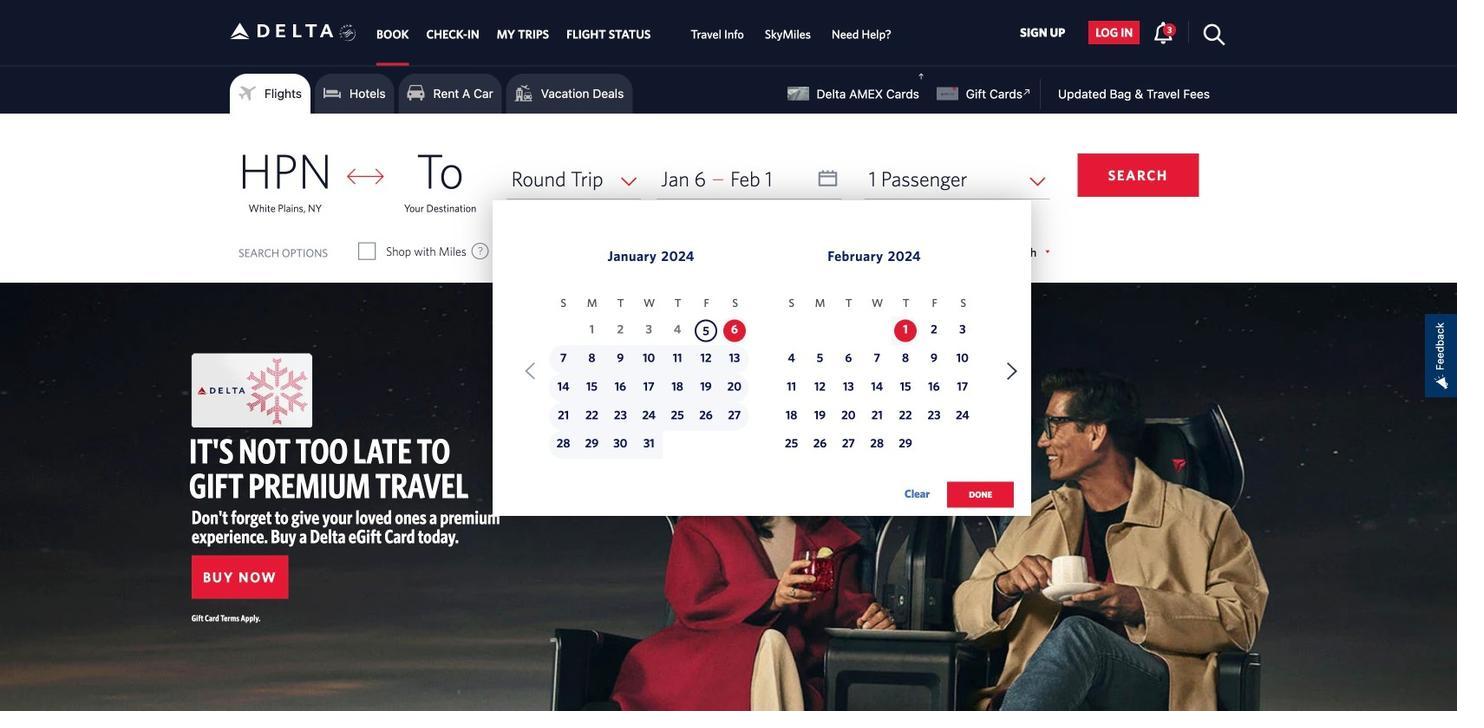 Task type: vqa. For each thing, say whether or not it's contained in the screenshot.
Rent A Car link
no



Task type: describe. For each thing, give the bounding box(es) containing it.
calendar expanded, use arrow keys to select date application
[[493, 200, 1032, 526]]

this link opens another site in a new window that may not follow the same accessibility policies as delta air lines. image
[[1020, 84, 1036, 101]]

skyteam image
[[340, 6, 356, 60]]



Task type: locate. For each thing, give the bounding box(es) containing it.
None checkbox
[[359, 243, 375, 260]]

delta air lines image
[[230, 4, 334, 58]]

None checkbox
[[669, 243, 685, 260]]

None text field
[[657, 159, 842, 199]]

tab list
[[368, 0, 902, 65]]

tab panel
[[0, 114, 1458, 526]]

None field
[[507, 159, 641, 199], [865, 159, 1050, 199], [507, 159, 641, 199], [865, 159, 1050, 199]]



